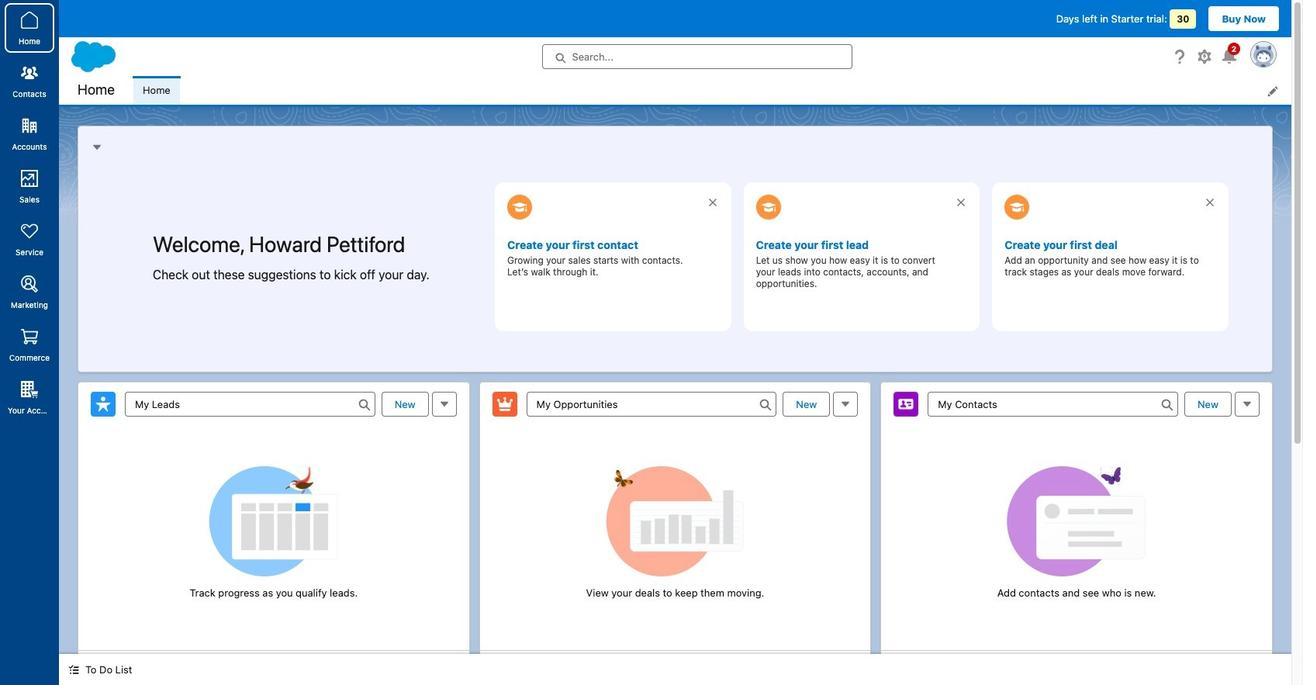 Task type: locate. For each thing, give the bounding box(es) containing it.
list
[[133, 76, 1292, 105]]

Select an Option text field
[[125, 392, 375, 416], [527, 392, 777, 416]]

Select an Option text field
[[929, 392, 1179, 416]]

1 horizontal spatial select an option text field
[[527, 392, 777, 416]]

text default image
[[68, 665, 79, 675]]

0 horizontal spatial select an option text field
[[125, 392, 375, 416]]



Task type: describe. For each thing, give the bounding box(es) containing it.
1 select an option text field from the left
[[125, 392, 375, 416]]

2 select an option text field from the left
[[527, 392, 777, 416]]



Task type: vqa. For each thing, say whether or not it's contained in the screenshot.
'text default' Image
yes



